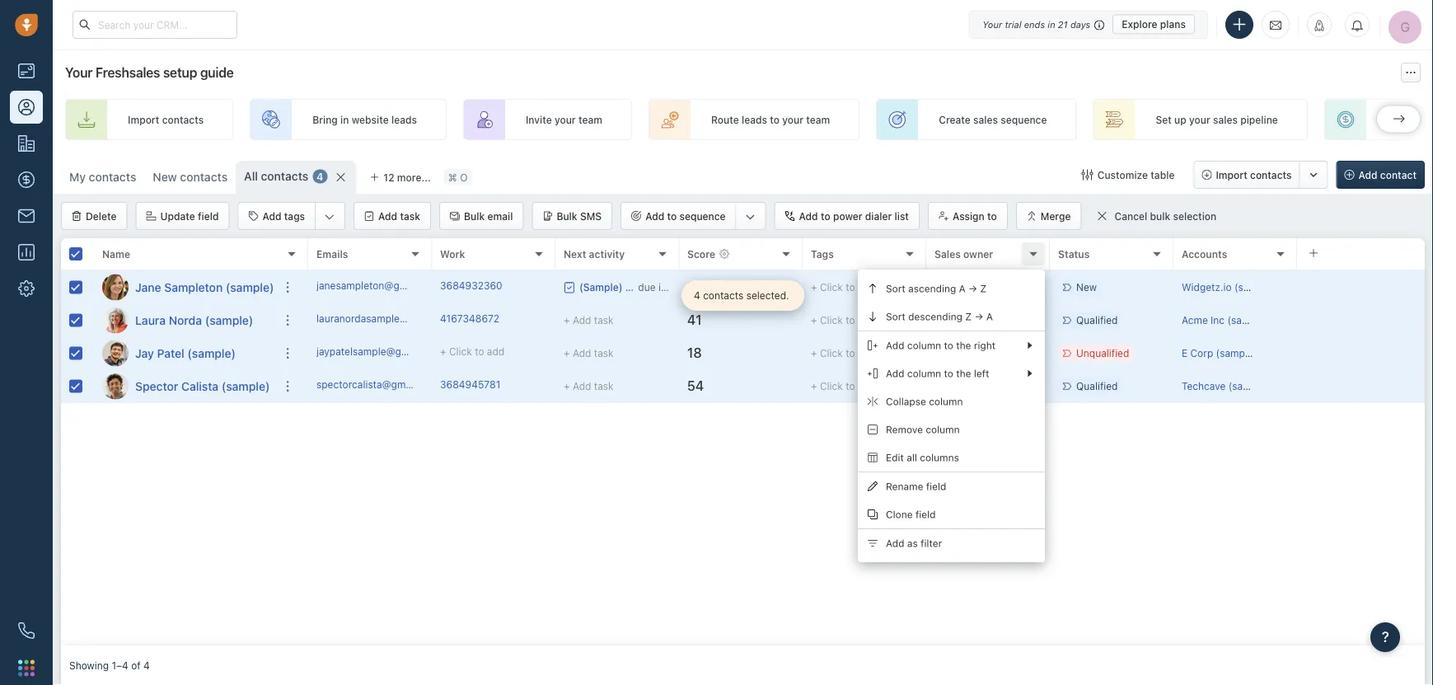 Task type: locate. For each thing, give the bounding box(es) containing it.
gary orlando for 41
[[955, 314, 1017, 326]]

0 horizontal spatial container_wx8msf4aqz5i3rn1 image
[[564, 282, 575, 293]]

2 vertical spatial + add task
[[564, 380, 614, 392]]

→ down owner
[[969, 283, 978, 294]]

1 vertical spatial in
[[341, 114, 349, 125]]

sort inside 'menu item'
[[886, 311, 906, 322]]

2 + add task from the top
[[564, 347, 614, 359]]

a right ascending
[[959, 283, 966, 294]]

field right update
[[198, 210, 219, 222]]

+ click to add
[[811, 281, 876, 293], [811, 314, 876, 326], [811, 347, 876, 359], [811, 380, 876, 392]]

1 horizontal spatial bulk
[[557, 210, 578, 222]]

1 qualified from the top
[[1077, 314, 1118, 326]]

name column header
[[94, 238, 308, 271]]

1 vertical spatial 4
[[694, 290, 701, 301]]

(sample) right corp
[[1216, 347, 1257, 359]]

(sample) for acme inc (sample)
[[1228, 314, 1269, 326]]

2 sales from the left
[[1214, 114, 1238, 125]]

add inside add to sequence 'button'
[[646, 210, 665, 222]]

laura norda (sample)
[[135, 313, 253, 327]]

set up your sales pipeline
[[1156, 114, 1279, 125]]

field inside button
[[198, 210, 219, 222]]

collapse column menu item
[[858, 387, 1045, 416]]

new contacts
[[153, 170, 228, 184]]

1 vertical spatial qualified
[[1077, 380, 1118, 392]]

edit all columns menu item
[[858, 444, 1045, 472]]

to inside button
[[821, 210, 831, 222]]

sort
[[886, 283, 906, 294], [886, 311, 906, 322]]

add as filter menu item
[[858, 529, 1045, 557]]

2 + click to add from the top
[[811, 314, 876, 326]]

the left right
[[957, 340, 972, 351]]

update field
[[160, 210, 219, 222]]

column up columns
[[926, 424, 960, 435]]

name row
[[61, 238, 308, 271]]

field right clone
[[916, 509, 936, 520]]

row group containing 48
[[308, 271, 1425, 403]]

in right bring
[[341, 114, 349, 125]]

1 team from the left
[[579, 114, 603, 125]]

press space to deselect this row. row down tags
[[308, 271, 1425, 304]]

0 horizontal spatial your
[[555, 114, 576, 125]]

press space to deselect this row. row up remove
[[308, 370, 1425, 403]]

1 vertical spatial field
[[926, 481, 947, 492]]

3 cell from the top
[[1298, 337, 1425, 369]]

1 sort from the top
[[886, 283, 906, 294]]

contacts inside "link"
[[162, 114, 204, 125]]

0 vertical spatial in
[[1048, 19, 1056, 30]]

column for add column to the right
[[908, 340, 942, 351]]

sort left ascending
[[886, 283, 906, 294]]

up
[[1175, 114, 1187, 125]]

contacts down setup
[[162, 114, 204, 125]]

column up remove column menu item
[[929, 396, 963, 407]]

0 vertical spatial 4
[[317, 171, 323, 182]]

janesampleton@gmail.com
[[317, 280, 441, 291]]

1 horizontal spatial new
[[1077, 281, 1097, 293]]

row group
[[61, 271, 308, 403], [308, 271, 1425, 403]]

press space to deselect this row. row up norda
[[61, 271, 308, 304]]

1 horizontal spatial z
[[981, 283, 987, 294]]

0 vertical spatial sort
[[886, 283, 906, 294]]

your right route
[[783, 114, 804, 125]]

add for 18
[[858, 347, 876, 359]]

2 the from the top
[[957, 368, 972, 379]]

+ add task for 18
[[564, 347, 614, 359]]

0 vertical spatial z
[[981, 283, 987, 294]]

your left freshsales
[[65, 65, 93, 80]]

gary up right
[[955, 314, 977, 326]]

import down "your freshsales setup guide"
[[128, 114, 159, 125]]

press space to deselect this row. row containing 41
[[308, 304, 1425, 337]]

(sample) down jane sampleton (sample) link
[[205, 313, 253, 327]]

1 vertical spatial →
[[975, 311, 984, 322]]

0 vertical spatial new
[[153, 170, 177, 184]]

edit all columns
[[886, 452, 959, 463]]

import contacts for the import contacts button
[[1216, 169, 1292, 181]]

orlando down owner
[[979, 281, 1017, 293]]

48
[[688, 279, 704, 295]]

bulk email
[[464, 210, 513, 222]]

1 horizontal spatial sequence
[[1001, 114, 1047, 125]]

orlando up left
[[979, 347, 1017, 359]]

column for add column to the left
[[908, 368, 942, 379]]

0 vertical spatial container_wx8msf4aqz5i3rn1 image
[[1097, 210, 1108, 222]]

2 your from the left
[[783, 114, 804, 125]]

widgetz.io (sample) link
[[1182, 281, 1276, 293]]

field down columns
[[926, 481, 947, 492]]

add for add deal
[[1387, 114, 1406, 125]]

menu containing sort ascending a → z
[[858, 270, 1045, 562]]

2 qualified from the top
[[1077, 380, 1118, 392]]

angle down image
[[746, 209, 756, 225]]

new inside grid
[[1077, 281, 1097, 293]]

gary orlando up right
[[955, 314, 1017, 326]]

4 inside all contacts 4
[[317, 171, 323, 182]]

clone field menu item
[[858, 500, 1045, 528]]

to
[[770, 114, 780, 125], [667, 210, 677, 222], [821, 210, 831, 222], [988, 210, 997, 222], [846, 281, 855, 293], [846, 314, 855, 326], [944, 340, 954, 351], [475, 346, 484, 357], [846, 347, 855, 359], [944, 368, 954, 379], [846, 380, 855, 392]]

4 right 'all contacts' link
[[317, 171, 323, 182]]

2 vertical spatial container_wx8msf4aqz5i3rn1 image
[[939, 380, 951, 392]]

1 vertical spatial container_wx8msf4aqz5i3rn1 image
[[564, 282, 575, 293]]

2 horizontal spatial 4
[[694, 290, 701, 301]]

rename field
[[886, 481, 947, 492]]

1 horizontal spatial container_wx8msf4aqz5i3rn1 image
[[939, 380, 951, 392]]

0 vertical spatial field
[[198, 210, 219, 222]]

4 orlando from the top
[[979, 380, 1017, 392]]

0 horizontal spatial team
[[579, 114, 603, 125]]

1 vertical spatial the
[[957, 368, 972, 379]]

container_wx8msf4aqz5i3rn1 image
[[1097, 210, 1108, 222], [564, 282, 575, 293], [939, 380, 951, 392]]

dialer
[[865, 210, 892, 222]]

in
[[1048, 19, 1056, 30], [341, 114, 349, 125]]

(sample) up spector calista (sample)
[[187, 346, 236, 360]]

add for add to power dialer list
[[799, 210, 818, 222]]

s image
[[102, 373, 129, 399]]

qualified
[[1077, 314, 1118, 326], [1077, 380, 1118, 392]]

descending
[[909, 311, 963, 322]]

4 contacts selected.
[[694, 290, 789, 301]]

bulk inside button
[[464, 210, 485, 222]]

0 vertical spatial import
[[128, 114, 159, 125]]

4 cell from the top
[[1298, 370, 1425, 402]]

new up update
[[153, 170, 177, 184]]

→ up right
[[975, 311, 984, 322]]

customize
[[1098, 169, 1148, 181]]

1 horizontal spatial import
[[1216, 169, 1248, 181]]

gary up sort descending z → a 'menu item' on the right top of page
[[955, 281, 977, 293]]

your right up
[[1190, 114, 1211, 125]]

4 inside grid
[[694, 290, 701, 301]]

add contact button
[[1337, 161, 1425, 189]]

add for add column to the right
[[886, 340, 905, 351]]

0 horizontal spatial new
[[153, 170, 177, 184]]

add inside add contact button
[[1359, 169, 1378, 181]]

1 vertical spatial z
[[966, 311, 972, 322]]

my contacts button
[[61, 161, 145, 194], [69, 170, 136, 184]]

column for remove column
[[926, 424, 960, 435]]

z inside sort ascending a → z menu item
[[981, 283, 987, 294]]

1 horizontal spatial a
[[987, 311, 993, 322]]

add inside add to power dialer list button
[[799, 210, 818, 222]]

clone
[[886, 509, 913, 520]]

grid
[[61, 237, 1425, 646]]

0 vertical spatial qualified
[[1077, 314, 1118, 326]]

1 vertical spatial new
[[1077, 281, 1097, 293]]

assign to button
[[928, 202, 1008, 230]]

task
[[400, 210, 420, 222], [594, 315, 614, 326], [594, 347, 614, 359], [594, 380, 614, 392]]

column up collapse column
[[908, 368, 942, 379]]

bulk left email
[[464, 210, 485, 222]]

j image
[[102, 340, 129, 366]]

gary orlando
[[955, 281, 1017, 293], [955, 314, 1017, 326], [955, 347, 1017, 359], [955, 380, 1017, 392]]

contacts down pipeline
[[1251, 169, 1292, 181]]

add to sequence
[[646, 210, 726, 222]]

z down sort ascending a → z menu item
[[966, 311, 972, 322]]

add for 54
[[858, 380, 876, 392]]

import inside import contacts "link"
[[128, 114, 159, 125]]

gary for 41
[[955, 314, 977, 326]]

bulk inside button
[[557, 210, 578, 222]]

gary for 18
[[955, 347, 977, 359]]

+ add task
[[564, 315, 614, 326], [564, 347, 614, 359], [564, 380, 614, 392]]

(sample) inside the jay patel (sample) link
[[187, 346, 236, 360]]

import contacts inside "link"
[[128, 114, 204, 125]]

collapse column
[[886, 396, 963, 407]]

next activity
[[564, 248, 625, 260]]

import contacts down pipeline
[[1216, 169, 1292, 181]]

4 gary orlando from the top
[[955, 380, 1017, 392]]

field inside menu item
[[926, 481, 947, 492]]

gary
[[955, 281, 977, 293], [955, 314, 977, 326], [955, 347, 977, 359], [955, 380, 977, 392]]

sequence inside 'button'
[[680, 210, 726, 222]]

selected.
[[747, 290, 789, 301]]

(sample) right the calista
[[222, 379, 270, 393]]

0 horizontal spatial z
[[966, 311, 972, 322]]

54
[[688, 378, 704, 394]]

sort left descending
[[886, 311, 906, 322]]

(sample) right sampleton
[[226, 280, 274, 294]]

sequence up score
[[680, 210, 726, 222]]

jaypatelsample@gmail.com
[[317, 346, 443, 357]]

→ inside 'menu item'
[[975, 311, 984, 322]]

0 vertical spatial the
[[957, 340, 972, 351]]

field
[[198, 210, 219, 222], [926, 481, 947, 492], [916, 509, 936, 520]]

1 your from the left
[[555, 114, 576, 125]]

gary orlando down left
[[955, 380, 1017, 392]]

z down owner
[[981, 283, 987, 294]]

4 + click to add from the top
[[811, 380, 876, 392]]

1 horizontal spatial sales
[[1214, 114, 1238, 125]]

2 cell from the top
[[1298, 304, 1425, 336]]

add inside add tags button
[[263, 210, 282, 222]]

0 horizontal spatial import contacts
[[128, 114, 204, 125]]

import contacts button
[[1194, 161, 1301, 189]]

4167348672 link
[[440, 312, 500, 329]]

(sample) inside laura norda (sample) link
[[205, 313, 253, 327]]

press space to deselect this row. row up 'collapse'
[[308, 337, 1425, 370]]

0 horizontal spatial bulk
[[464, 210, 485, 222]]

tags
[[811, 248, 834, 260]]

bulk for bulk email
[[464, 210, 485, 222]]

1 horizontal spatial your
[[983, 19, 1003, 30]]

all contacts link
[[244, 168, 309, 185]]

of
[[131, 659, 141, 671]]

add inside add deal link
[[1387, 114, 1406, 125]]

2 orlando from the top
[[979, 314, 1017, 326]]

1 horizontal spatial leads
[[742, 114, 767, 125]]

0 horizontal spatial leads
[[392, 114, 417, 125]]

0 horizontal spatial sequence
[[680, 210, 726, 222]]

field inside menu item
[[916, 509, 936, 520]]

+ click to add for 54
[[811, 380, 876, 392]]

2 horizontal spatial container_wx8msf4aqz5i3rn1 image
[[1097, 210, 1108, 222]]

set up your sales pipeline link
[[1094, 99, 1308, 140]]

container_wx8msf4aqz5i3rn1 image left customize
[[1082, 169, 1094, 181]]

import contacts
[[128, 114, 204, 125], [1216, 169, 1292, 181]]

gary up left
[[955, 347, 977, 359]]

2 horizontal spatial your
[[1190, 114, 1211, 125]]

import inside button
[[1216, 169, 1248, 181]]

contacts left selected.
[[703, 290, 744, 301]]

add for add tags
[[263, 210, 282, 222]]

gary orlando up left
[[955, 347, 1017, 359]]

j image
[[102, 274, 129, 300]]

1 horizontal spatial 4
[[317, 171, 323, 182]]

1 horizontal spatial team
[[806, 114, 830, 125]]

0 vertical spatial a
[[959, 283, 966, 294]]

4 up 41
[[694, 290, 701, 301]]

import contacts inside button
[[1216, 169, 1292, 181]]

3 + add task from the top
[[564, 380, 614, 392]]

import up selection
[[1216, 169, 1248, 181]]

showing
[[69, 659, 109, 671]]

2 gary from the top
[[955, 314, 977, 326]]

widgetz.io
[[1182, 281, 1232, 293]]

1 horizontal spatial import contacts
[[1216, 169, 1292, 181]]

0 horizontal spatial sales
[[974, 114, 998, 125]]

0 horizontal spatial a
[[959, 283, 966, 294]]

1 + add task from the top
[[564, 315, 614, 326]]

a inside sort descending z → a 'menu item'
[[987, 311, 993, 322]]

add column to the right
[[886, 340, 996, 351]]

email image
[[1270, 18, 1282, 32]]

0 vertical spatial + add task
[[564, 315, 614, 326]]

0 horizontal spatial 4
[[143, 659, 150, 671]]

spector calista (sample) link
[[135, 378, 270, 394]]

3 gary orlando from the top
[[955, 347, 1017, 359]]

remove
[[886, 424, 923, 435]]

0 vertical spatial import contacts
[[128, 114, 204, 125]]

the left left
[[957, 368, 972, 379]]

3 + click to add from the top
[[811, 347, 876, 359]]

contacts right my
[[89, 170, 136, 184]]

press space to deselect this row. row down the jay patel (sample) link
[[61, 370, 308, 403]]

2 vertical spatial 4
[[143, 659, 150, 671]]

your
[[983, 19, 1003, 30], [65, 65, 93, 80]]

4 right of
[[143, 659, 150, 671]]

bulk left sms
[[557, 210, 578, 222]]

sort for sort ascending a → z
[[886, 283, 906, 294]]

field for update field
[[198, 210, 219, 222]]

container_wx8msf4aqz5i3rn1 image up "add column to the left"
[[939, 347, 951, 359]]

0 vertical spatial sequence
[[1001, 114, 1047, 125]]

2 bulk from the left
[[557, 210, 578, 222]]

1 vertical spatial + add task
[[564, 347, 614, 359]]

add inside 'add task' "button"
[[378, 210, 397, 222]]

to inside group
[[667, 210, 677, 222]]

(sample) for jay patel (sample)
[[187, 346, 236, 360]]

+ add task for 54
[[564, 380, 614, 392]]

orlando for 18
[[979, 347, 1017, 359]]

1 the from the top
[[957, 340, 972, 351]]

1 horizontal spatial your
[[783, 114, 804, 125]]

more...
[[397, 171, 431, 183]]

0 vertical spatial →
[[969, 283, 978, 294]]

2 sort from the top
[[886, 311, 906, 322]]

import contacts down setup
[[128, 114, 204, 125]]

add tags
[[263, 210, 305, 222]]

(sample) down 'e corp (sample)' link
[[1229, 380, 1270, 392]]

1 bulk from the left
[[464, 210, 485, 222]]

sales left pipeline
[[1214, 114, 1238, 125]]

add for add as filter
[[886, 537, 905, 549]]

task for 54
[[594, 380, 614, 392]]

add
[[858, 281, 876, 293], [858, 314, 876, 326], [487, 346, 505, 357], [858, 347, 876, 359], [858, 380, 876, 392]]

qualified up unqualified
[[1077, 314, 1118, 326]]

ends
[[1025, 19, 1045, 30]]

task inside 'add task' "button"
[[400, 210, 420, 222]]

(sample) inside jane sampleton (sample) link
[[226, 280, 274, 294]]

press space to deselect this row. row
[[61, 271, 308, 304], [308, 271, 1425, 304], [61, 304, 308, 337], [308, 304, 1425, 337], [61, 337, 308, 370], [308, 337, 1425, 370], [61, 370, 308, 403], [308, 370, 1425, 403]]

→ inside menu item
[[969, 283, 978, 294]]

1 vertical spatial a
[[987, 311, 993, 322]]

press space to deselect this row. row containing spector calista (sample)
[[61, 370, 308, 403]]

phone element
[[10, 614, 43, 647]]

1 vertical spatial import
[[1216, 169, 1248, 181]]

a up right
[[987, 311, 993, 322]]

0 horizontal spatial import
[[128, 114, 159, 125]]

your
[[555, 114, 576, 125], [783, 114, 804, 125], [1190, 114, 1211, 125]]

(sample) inside spector calista (sample) link
[[222, 379, 270, 393]]

1 vertical spatial your
[[65, 65, 93, 80]]

press space to deselect this row. row containing laura norda (sample)
[[61, 304, 308, 337]]

sales right create
[[974, 114, 998, 125]]

0 vertical spatial your
[[983, 19, 1003, 30]]

gary orlando for 18
[[955, 347, 1017, 359]]

3 orlando from the top
[[979, 347, 1017, 359]]

press space to deselect this row. row down norda
[[61, 337, 308, 370]]

leads right route
[[742, 114, 767, 125]]

your right invite
[[555, 114, 576, 125]]

press space to deselect this row. row down ascending
[[308, 304, 1425, 337]]

2 vertical spatial field
[[916, 509, 936, 520]]

1 vertical spatial sort
[[886, 311, 906, 322]]

1 vertical spatial import contacts
[[1216, 169, 1292, 181]]

1 vertical spatial sequence
[[680, 210, 726, 222]]

press space to deselect this row. row containing jay patel (sample)
[[61, 337, 308, 370]]

(sample)
[[226, 280, 274, 294], [1235, 281, 1276, 293], [205, 313, 253, 327], [1228, 314, 1269, 326], [187, 346, 236, 360], [1216, 347, 1257, 359], [222, 379, 270, 393], [1229, 380, 1270, 392]]

1 row group from the left
[[61, 271, 308, 403]]

click
[[820, 281, 843, 293], [820, 314, 843, 326], [449, 346, 472, 357], [820, 347, 843, 359], [820, 380, 843, 392]]

your left trial
[[983, 19, 1003, 30]]

import for the import contacts button
[[1216, 169, 1248, 181]]

4 gary from the top
[[955, 380, 977, 392]]

add to sequence button
[[622, 203, 736, 229]]

spectorcalista@gmail.com 3684945781
[[317, 379, 501, 390]]

add contact
[[1359, 169, 1417, 181]]

column down descending
[[908, 340, 942, 351]]

container_wx8msf4aqz5i3rn1 image for unqualified
[[939, 347, 951, 359]]

press space to deselect this row. row up the jay patel (sample) on the bottom left of page
[[61, 304, 308, 337]]

add deal
[[1387, 114, 1429, 125]]

e corp (sample) link
[[1182, 347, 1257, 359]]

2 row group from the left
[[308, 271, 1425, 403]]

sequence right create
[[1001, 114, 1047, 125]]

3 gary from the top
[[955, 347, 977, 359]]

add
[[1387, 114, 1406, 125], [1359, 169, 1378, 181], [263, 210, 282, 222], [378, 210, 397, 222], [646, 210, 665, 222], [799, 210, 818, 222], [573, 315, 591, 326], [886, 340, 905, 351], [573, 347, 591, 359], [886, 368, 905, 379], [573, 380, 591, 392], [886, 537, 905, 549]]

setup
[[163, 65, 197, 80]]

jaypatelsample@gmail.com link
[[317, 344, 443, 362]]

leads right website
[[392, 114, 417, 125]]

remove column
[[886, 424, 960, 435]]

1 gary from the top
[[955, 281, 977, 293]]

website
[[352, 114, 389, 125]]

gary down left
[[955, 380, 977, 392]]

click for 41
[[820, 314, 843, 326]]

name
[[102, 248, 130, 260]]

sort inside menu item
[[886, 283, 906, 294]]

task for 18
[[594, 347, 614, 359]]

container_wx8msf4aqz5i3rn1 image down "add column to the left"
[[939, 380, 951, 392]]

qualified down unqualified
[[1077, 380, 1118, 392]]

the for left
[[957, 368, 972, 379]]

(sample) right inc
[[1228, 314, 1269, 326]]

janesampleton@gmail.com 3684932360
[[317, 280, 503, 291]]

sequence for create sales sequence
[[1001, 114, 1047, 125]]

cell for 41
[[1298, 304, 1425, 336]]

1 orlando from the top
[[979, 281, 1017, 293]]

2 gary orlando from the top
[[955, 314, 1017, 326]]

container_wx8msf4aqz5i3rn1 image left cancel on the right top of page
[[1097, 210, 1108, 222]]

sort descending z → a menu item
[[858, 303, 1045, 331]]

pipeline
[[1241, 114, 1279, 125]]

container_wx8msf4aqz5i3rn1 image down next
[[564, 282, 575, 293]]

add inside add as filter menu item
[[886, 537, 905, 549]]

techcave
[[1182, 380, 1226, 392]]

email
[[488, 210, 513, 222]]

acme inc (sample)
[[1182, 314, 1269, 326]]

new contacts button
[[145, 161, 236, 194], [153, 170, 228, 184]]

gary orlando down owner
[[955, 281, 1017, 293]]

3 your from the left
[[1190, 114, 1211, 125]]

new down the status
[[1077, 281, 1097, 293]]

container_wx8msf4aqz5i3rn1 image up add column to the right
[[939, 315, 951, 326]]

orlando down left
[[979, 380, 1017, 392]]

orlando up right
[[979, 314, 1017, 326]]

the for right
[[957, 340, 972, 351]]

angle down image
[[325, 209, 335, 225]]

0 horizontal spatial your
[[65, 65, 93, 80]]

rename field menu item
[[858, 472, 1045, 500]]

o
[[460, 171, 468, 183]]

columns
[[920, 452, 959, 463]]

in left 21
[[1048, 19, 1056, 30]]

container_wx8msf4aqz5i3rn1 image up sort descending z → a
[[939, 282, 951, 293]]

sort for sort descending z → a
[[886, 311, 906, 322]]

container_wx8msf4aqz5i3rn1 image
[[1082, 169, 1094, 181], [939, 282, 951, 293], [939, 315, 951, 326], [939, 347, 951, 359]]

contacts inside button
[[1251, 169, 1292, 181]]

cell
[[1298, 271, 1425, 303], [1298, 304, 1425, 336], [1298, 337, 1425, 369], [1298, 370, 1425, 402]]

menu
[[858, 270, 1045, 562]]



Task type: describe. For each thing, give the bounding box(es) containing it.
table
[[1151, 169, 1175, 181]]

acme
[[1182, 314, 1208, 326]]

1 horizontal spatial in
[[1048, 19, 1056, 30]]

your for your trial ends in 21 days
[[983, 19, 1003, 30]]

bulk sms
[[557, 210, 602, 222]]

invite
[[526, 114, 552, 125]]

(sample) for e corp (sample)
[[1216, 347, 1257, 359]]

bulk sms button
[[532, 202, 613, 230]]

rename
[[886, 481, 924, 492]]

contacts inside grid
[[703, 290, 744, 301]]

jaypatelsample@gmail.com + click to add
[[317, 346, 505, 357]]

contact
[[1381, 169, 1417, 181]]

2 team from the left
[[806, 114, 830, 125]]

press space to deselect this row. row containing 18
[[308, 337, 1425, 370]]

techcave (sample) link
[[1182, 380, 1270, 392]]

add task
[[378, 210, 420, 222]]

task for 41
[[594, 315, 614, 326]]

orlando for 54
[[979, 380, 1017, 392]]

add for add contact
[[1359, 169, 1378, 181]]

contacts right all
[[261, 169, 309, 183]]

activity
[[589, 248, 625, 260]]

row group containing jane sampleton (sample)
[[61, 271, 308, 403]]

update
[[160, 210, 195, 222]]

ascending
[[909, 283, 957, 294]]

merge button
[[1016, 202, 1082, 230]]

add to power dialer list button
[[775, 202, 920, 230]]

showing 1–4 of 4
[[69, 659, 150, 671]]

collapse
[[886, 396, 927, 407]]

add to sequence group
[[621, 202, 766, 230]]

freshworks switcher image
[[18, 660, 35, 676]]

column for collapse column
[[929, 396, 963, 407]]

bulk for bulk sms
[[557, 210, 578, 222]]

a inside sort ascending a → z menu item
[[959, 283, 966, 294]]

import contacts group
[[1194, 161, 1329, 189]]

→ for a
[[975, 311, 984, 322]]

sms
[[580, 210, 602, 222]]

all
[[907, 452, 918, 463]]

container_wx8msf4aqz5i3rn1 image for new
[[939, 282, 951, 293]]

explore plans
[[1122, 19, 1186, 30]]

18
[[688, 345, 702, 361]]

jay patel (sample) link
[[135, 345, 236, 361]]

new for new
[[1077, 281, 1097, 293]]

spectorcalista@gmail.com link
[[317, 377, 439, 395]]

cell for 54
[[1298, 370, 1425, 402]]

jane sampleton (sample) link
[[135, 279, 274, 296]]

add task button
[[354, 202, 431, 230]]

l image
[[102, 307, 129, 333]]

jay patel (sample)
[[135, 346, 236, 360]]

remove column menu item
[[858, 416, 1045, 444]]

list
[[895, 210, 909, 222]]

0 horizontal spatial in
[[341, 114, 349, 125]]

(sample) up acme inc (sample) 'link'
[[1235, 281, 1276, 293]]

click for 18
[[820, 347, 843, 359]]

add tags group
[[238, 202, 345, 230]]

(sample) for laura norda (sample)
[[205, 313, 253, 327]]

add to power dialer list
[[799, 210, 909, 222]]

norda
[[169, 313, 202, 327]]

gary for 54
[[955, 380, 977, 392]]

add for add task
[[378, 210, 397, 222]]

add column to the left
[[886, 368, 990, 379]]

z inside sort descending z → a 'menu item'
[[966, 311, 972, 322]]

add for 41
[[858, 314, 876, 326]]

customize table button
[[1071, 161, 1186, 189]]

e corp (sample)
[[1182, 347, 1257, 359]]

deal
[[1409, 114, 1429, 125]]

route
[[711, 114, 739, 125]]

gary orlando for 54
[[955, 380, 1017, 392]]

qualified for 41
[[1077, 314, 1118, 326]]

edit
[[886, 452, 904, 463]]

1 cell from the top
[[1298, 271, 1425, 303]]

grid containing 48
[[61, 237, 1425, 646]]

contacts up update field
[[180, 170, 228, 184]]

create sales sequence
[[939, 114, 1047, 125]]

acme inc (sample) link
[[1182, 314, 1269, 326]]

phone image
[[18, 622, 35, 639]]

1 + click to add from the top
[[811, 281, 876, 293]]

container_wx8msf4aqz5i3rn1 image for qualified
[[939, 315, 951, 326]]

bulk email button
[[439, 202, 524, 230]]

jane sampleton (sample)
[[135, 280, 274, 294]]

customize table
[[1098, 169, 1175, 181]]

merge
[[1041, 210, 1071, 222]]

import for import contacts "link"
[[128, 114, 159, 125]]

clone field
[[886, 509, 936, 520]]

sales owner
[[935, 248, 994, 260]]

new for new contacts
[[153, 170, 177, 184]]

assign
[[953, 210, 985, 222]]

1 gary orlando from the top
[[955, 281, 1017, 293]]

2 leads from the left
[[742, 114, 767, 125]]

qualified for 54
[[1077, 380, 1118, 392]]

spector calista (sample)
[[135, 379, 270, 393]]

right
[[974, 340, 996, 351]]

Search your CRM... text field
[[73, 11, 237, 39]]

orlando for 41
[[979, 314, 1017, 326]]

field for rename field
[[926, 481, 947, 492]]

⌘
[[448, 171, 457, 183]]

route leads to your team link
[[649, 99, 860, 140]]

field for clone field
[[916, 509, 936, 520]]

press space to deselect this row. row containing 54
[[308, 370, 1425, 403]]

+ add task for 41
[[564, 315, 614, 326]]

power
[[833, 210, 863, 222]]

trial
[[1005, 19, 1022, 30]]

press space to deselect this row. row containing jane sampleton (sample)
[[61, 271, 308, 304]]

lauranordasample@gmail.com link
[[317, 312, 457, 329]]

1 leads from the left
[[392, 114, 417, 125]]

update field button
[[136, 202, 230, 230]]

add for add column to the left
[[886, 368, 905, 379]]

e
[[1182, 347, 1188, 359]]

sequence for add to sequence
[[680, 210, 726, 222]]

(sample) for spector calista (sample)
[[222, 379, 270, 393]]

3684932360 link
[[440, 279, 503, 296]]

my
[[69, 170, 86, 184]]

widgetz.io (sample)
[[1182, 281, 1276, 293]]

laura norda (sample) link
[[135, 312, 253, 329]]

+ click to add for 41
[[811, 314, 876, 326]]

1 sales from the left
[[974, 114, 998, 125]]

+ click to add for 18
[[811, 347, 876, 359]]

add for add to sequence
[[646, 210, 665, 222]]

status
[[1059, 248, 1090, 260]]

tags
[[284, 210, 305, 222]]

next
[[564, 248, 586, 260]]

techcave (sample)
[[1182, 380, 1270, 392]]

invite your team
[[526, 114, 603, 125]]

accounts
[[1182, 248, 1228, 260]]

(sample) for jane sampleton (sample)
[[226, 280, 274, 294]]

cancel
[[1115, 211, 1148, 222]]

12
[[384, 171, 395, 183]]

owner
[[964, 248, 994, 260]]

your for your freshsales setup guide
[[65, 65, 93, 80]]

add tags button
[[239, 203, 315, 229]]

cell for 18
[[1298, 337, 1425, 369]]

score
[[688, 248, 716, 260]]

invite your team link
[[463, 99, 632, 140]]

set
[[1156, 114, 1172, 125]]

your trial ends in 21 days
[[983, 19, 1091, 30]]

cancel bulk selection
[[1115, 211, 1217, 222]]

sort ascending a → z menu item
[[858, 275, 1045, 303]]

patel
[[157, 346, 184, 360]]

container_wx8msf4aqz5i3rn1 image inside customize table button
[[1082, 169, 1094, 181]]

import contacts for import contacts "link"
[[128, 114, 204, 125]]

→ for z
[[969, 283, 978, 294]]

click for 54
[[820, 380, 843, 392]]

explore
[[1122, 19, 1158, 30]]

as
[[908, 537, 918, 549]]

create sales sequence link
[[877, 99, 1077, 140]]

emails
[[317, 248, 348, 260]]

⌘ o
[[448, 171, 468, 183]]

press space to deselect this row. row containing 48
[[308, 271, 1425, 304]]

unqualified
[[1077, 347, 1130, 359]]

sort ascending a → z
[[886, 283, 987, 294]]



Task type: vqa. For each thing, say whether or not it's contained in the screenshot.
the right sales
yes



